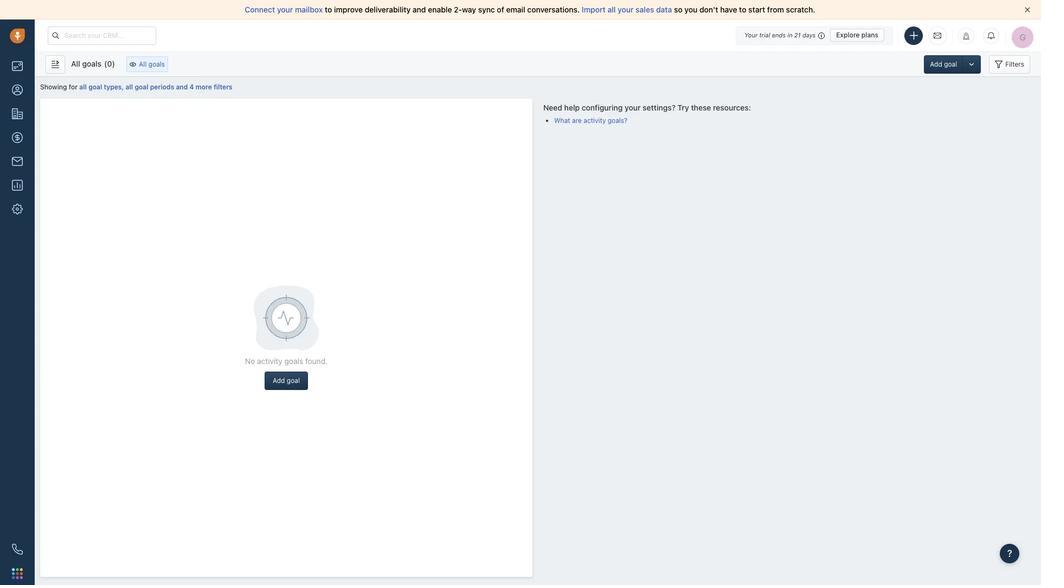 Task type: describe. For each thing, give the bounding box(es) containing it.
what are activity goals? link
[[554, 117, 628, 125]]

no
[[245, 357, 255, 366]]

all goal types, all goal periods and 4 more filters link
[[79, 83, 232, 91]]

these
[[691, 103, 711, 112]]

phone element
[[7, 539, 28, 561]]

add goal for bottom add goal button
[[273, 377, 300, 385]]

add goal for the right add goal button
[[930, 60, 957, 68]]

email image
[[934, 31, 941, 40]]

close image
[[1025, 7, 1030, 12]]

your left mailbox
[[277, 5, 293, 14]]

start
[[748, 5, 765, 14]]

resources:
[[713, 103, 751, 112]]

4
[[190, 83, 194, 91]]

1 horizontal spatial add goal button
[[924, 55, 963, 73]]

1 vertical spatial add
[[273, 377, 285, 385]]

all for all goals
[[139, 60, 147, 68]]

2 horizontal spatial goals
[[284, 357, 303, 366]]

enable
[[428, 5, 452, 14]]

so
[[674, 5, 683, 14]]

found.
[[305, 357, 328, 366]]

data
[[656, 5, 672, 14]]

2 horizontal spatial all
[[608, 5, 616, 14]]

goals for all goals ( 0 )
[[82, 59, 101, 68]]

import
[[582, 5, 606, 14]]

(
[[104, 59, 107, 68]]

mailbox
[[295, 5, 323, 14]]

your inside need help configuring your settings? try these resources: what are activity goals?
[[625, 103, 641, 112]]

ends
[[772, 31, 786, 38]]

0 horizontal spatial all
[[79, 83, 87, 91]]

connect your mailbox to improve deliverability and enable 2-way sync of email conversations. import all your sales data so you don't have to start from scratch.
[[245, 5, 815, 14]]

1 to from the left
[[325, 5, 332, 14]]

all for all goals ( 0 )
[[71, 59, 80, 68]]

need help configuring your settings? try these resources: what are activity goals?
[[543, 103, 751, 125]]

configuring
[[582, 103, 623, 112]]

types,
[[104, 83, 124, 91]]

from
[[767, 5, 784, 14]]

you
[[685, 5, 698, 14]]

all goals
[[139, 60, 165, 68]]

1 horizontal spatial all
[[126, 83, 133, 91]]

sales
[[636, 5, 654, 14]]

filters
[[214, 83, 232, 91]]

all goals link
[[126, 56, 168, 72]]

your trial ends in 21 days
[[745, 31, 816, 38]]

of
[[497, 5, 504, 14]]

activity inside need help configuring your settings? try these resources: what are activity goals?
[[584, 117, 606, 125]]

1 vertical spatial and
[[176, 83, 188, 91]]

filters
[[1005, 60, 1024, 68]]

filters button
[[989, 55, 1030, 73]]

for
[[69, 83, 78, 91]]

import all your sales data link
[[582, 5, 674, 14]]

don't
[[700, 5, 718, 14]]

try
[[678, 103, 689, 112]]

0
[[107, 59, 112, 68]]

your
[[745, 31, 758, 38]]



Task type: locate. For each thing, give the bounding box(es) containing it.
deliverability
[[365, 5, 411, 14]]

all up showing for all goal types, all goal periods and 4 more filters
[[139, 60, 147, 68]]

add down the no activity goals found.
[[273, 377, 285, 385]]

freshworks switcher image
[[12, 569, 23, 580]]

are
[[572, 117, 582, 125]]

way
[[462, 5, 476, 14]]

1 horizontal spatial add
[[930, 60, 942, 68]]

add goal
[[930, 60, 957, 68], [273, 377, 300, 385]]

goal
[[944, 60, 957, 68], [88, 83, 102, 91], [135, 83, 148, 91], [287, 377, 300, 385]]

explore
[[836, 31, 860, 39]]

1 horizontal spatial all
[[139, 60, 147, 68]]

showing for all goal types, all goal periods and 4 more filters
[[40, 83, 232, 91]]

0 horizontal spatial and
[[176, 83, 188, 91]]

add goal button down email image
[[924, 55, 963, 73]]

0 horizontal spatial to
[[325, 5, 332, 14]]

goals for all goals
[[148, 60, 165, 68]]

to right mailbox
[[325, 5, 332, 14]]

have
[[720, 5, 737, 14]]

showing
[[40, 83, 67, 91]]

all inside "link"
[[139, 60, 147, 68]]

1 horizontal spatial to
[[739, 5, 746, 14]]

plans
[[862, 31, 878, 39]]

1 vertical spatial add goal button
[[265, 372, 308, 391]]

more
[[196, 83, 212, 91]]

activity down configuring at the top right
[[584, 117, 606, 125]]

trial
[[759, 31, 770, 38]]

goals
[[82, 59, 101, 68], [148, 60, 165, 68], [284, 357, 303, 366]]

1 vertical spatial activity
[[257, 357, 282, 366]]

0 vertical spatial add
[[930, 60, 942, 68]]

0 vertical spatial add goal
[[930, 60, 957, 68]]

scratch.
[[786, 5, 815, 14]]

2 to from the left
[[739, 5, 746, 14]]

goals up "all goal types, all goal periods and 4 more filters" link
[[148, 60, 165, 68]]

0 horizontal spatial add
[[273, 377, 285, 385]]

and left 4
[[176, 83, 188, 91]]

connect
[[245, 5, 275, 14]]

periods
[[150, 83, 174, 91]]

all right types,
[[126, 83, 133, 91]]

2-
[[454, 5, 462, 14]]

need
[[543, 103, 562, 112]]

days
[[802, 31, 816, 38]]

phone image
[[12, 544, 23, 555]]

add down email image
[[930, 60, 942, 68]]

0 horizontal spatial add goal button
[[265, 372, 308, 391]]

no activity goals found.
[[245, 357, 328, 366]]

0 vertical spatial add goal button
[[924, 55, 963, 73]]

to left start
[[739, 5, 746, 14]]

1 horizontal spatial add goal
[[930, 60, 957, 68]]

add
[[930, 60, 942, 68], [273, 377, 285, 385]]

)
[[112, 59, 115, 68]]

add goal button
[[924, 55, 963, 73], [265, 372, 308, 391]]

0 horizontal spatial goals
[[82, 59, 101, 68]]

1 vertical spatial add goal
[[273, 377, 300, 385]]

your up goals? at the top right of the page
[[625, 103, 641, 112]]

explore plans link
[[830, 29, 884, 42]]

activity
[[584, 117, 606, 125], [257, 357, 282, 366]]

add goal down email image
[[930, 60, 957, 68]]

help
[[564, 103, 580, 112]]

all goals ( 0 )
[[71, 59, 115, 68]]

email
[[506, 5, 525, 14]]

goals left '('
[[82, 59, 101, 68]]

and left enable at the top of page
[[413, 5, 426, 14]]

0 horizontal spatial all
[[71, 59, 80, 68]]

settings?
[[643, 103, 676, 112]]

your
[[277, 5, 293, 14], [618, 5, 634, 14], [625, 103, 641, 112]]

improve
[[334, 5, 363, 14]]

1 horizontal spatial activity
[[584, 117, 606, 125]]

explore plans
[[836, 31, 878, 39]]

21
[[794, 31, 801, 38]]

goals inside "link"
[[148, 60, 165, 68]]

what
[[554, 117, 570, 125]]

conversations.
[[527, 5, 580, 14]]

1 horizontal spatial goals
[[148, 60, 165, 68]]

0 vertical spatial activity
[[584, 117, 606, 125]]

all right "for"
[[79, 83, 87, 91]]

sync
[[478, 5, 495, 14]]

0 vertical spatial and
[[413, 5, 426, 14]]

all right import on the right top of page
[[608, 5, 616, 14]]

connect your mailbox link
[[245, 5, 325, 14]]

0 horizontal spatial activity
[[257, 357, 282, 366]]

0 horizontal spatial add goal
[[273, 377, 300, 385]]

add goal button down the no activity goals found.
[[265, 372, 308, 391]]

to
[[325, 5, 332, 14], [739, 5, 746, 14]]

all
[[608, 5, 616, 14], [79, 83, 87, 91], [126, 83, 133, 91]]

all up "for"
[[71, 59, 80, 68]]

in
[[788, 31, 793, 38]]

all
[[71, 59, 80, 68], [139, 60, 147, 68]]

add goal down the no activity goals found.
[[273, 377, 300, 385]]

and
[[413, 5, 426, 14], [176, 83, 188, 91]]

goals?
[[608, 117, 628, 125]]

Search your CRM... text field
[[48, 26, 156, 45]]

your left 'sales'
[[618, 5, 634, 14]]

1 horizontal spatial and
[[413, 5, 426, 14]]

activity right no on the left of the page
[[257, 357, 282, 366]]

goals left found.
[[284, 357, 303, 366]]



Task type: vqa. For each thing, say whether or not it's contained in the screenshot.
the leftmost "all"
yes



